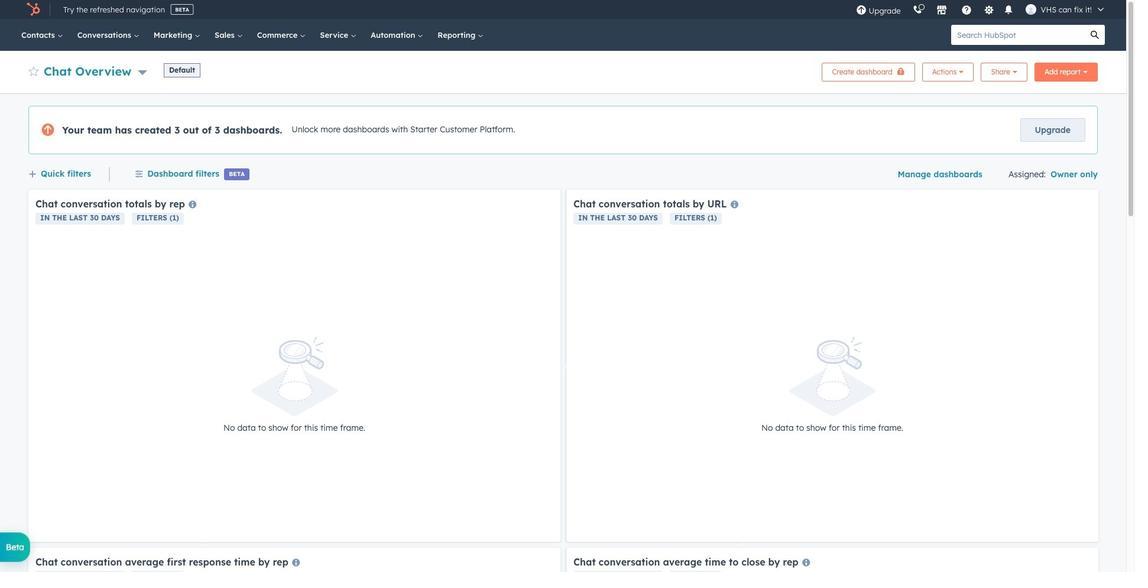 Task type: locate. For each thing, give the bounding box(es) containing it.
chat conversation totals by url element
[[566, 190, 1099, 542]]

jer mill image
[[1026, 4, 1036, 15]]

banner
[[28, 59, 1098, 82]]

marketplaces image
[[936, 5, 947, 16]]

chat conversation average first response time by rep element
[[28, 548, 561, 572]]

menu
[[850, 0, 1112, 19]]



Task type: describe. For each thing, give the bounding box(es) containing it.
chat conversation totals by rep element
[[28, 190, 561, 542]]

chat conversation average time to close by rep element
[[566, 548, 1099, 572]]

Search HubSpot search field
[[951, 25, 1085, 45]]



Task type: vqa. For each thing, say whether or not it's contained in the screenshot.
"Marketplaces" image
yes



